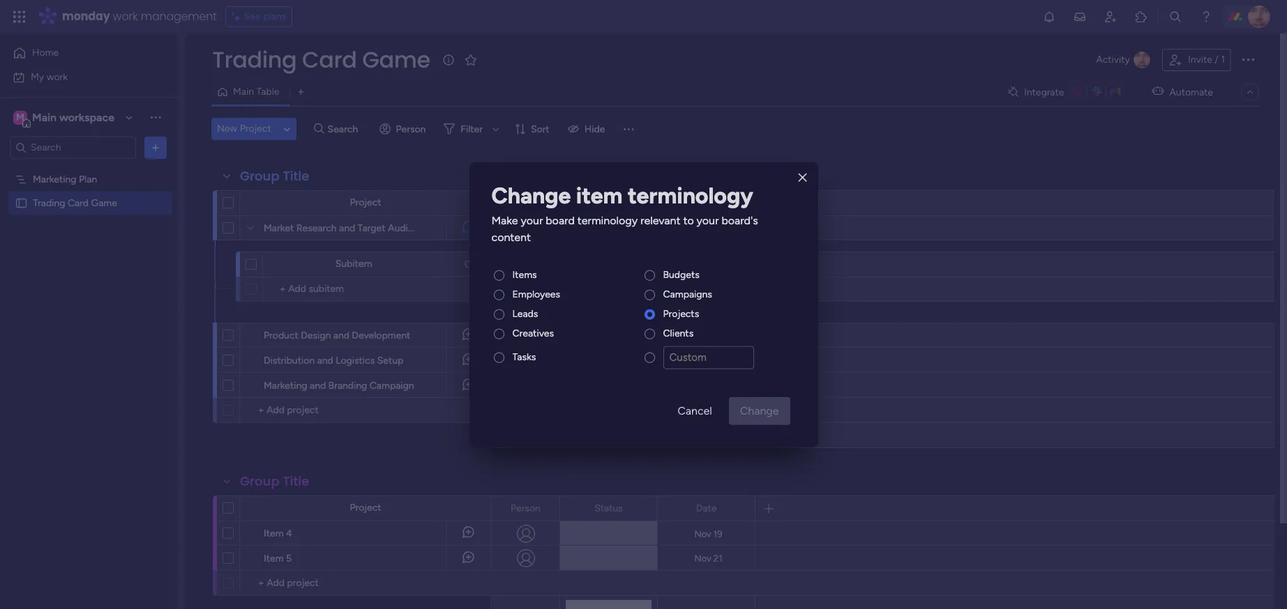 Task type: describe. For each thing, give the bounding box(es) containing it.
automate
[[1170, 86, 1214, 98]]

2 your from the left
[[697, 214, 719, 227]]

monday work management
[[62, 8, 217, 24]]

working on it
[[580, 223, 638, 234]]

filter
[[461, 123, 483, 135]]

see plans button
[[225, 6, 292, 27]]

1 21 from the top
[[714, 356, 723, 366]]

invite
[[1188, 54, 1213, 66]]

cancel
[[678, 404, 712, 417]]

trading card game inside list box
[[33, 197, 117, 209]]

change
[[492, 183, 571, 209]]

development
[[352, 330, 411, 342]]

1 person field from the top
[[507, 196, 544, 211]]

1 nov 21 from the top
[[695, 356, 723, 366]]

new project
[[217, 123, 271, 135]]

campaign
[[370, 380, 414, 392]]

hide button
[[562, 118, 614, 140]]

work for monday
[[113, 8, 138, 24]]

employees
[[513, 289, 560, 301]]

sort
[[531, 123, 550, 135]]

person for 2nd "person" field
[[511, 503, 541, 515]]

activity button
[[1091, 49, 1157, 71]]

it
[[632, 223, 638, 234]]

invite / 1 button
[[1163, 49, 1232, 71]]

market
[[264, 223, 294, 234]]

item 5
[[264, 553, 292, 565]]

1 vertical spatial terminology
[[578, 214, 638, 227]]

card inside list box
[[68, 197, 89, 209]]

item for item 5
[[264, 553, 284, 565]]

item
[[576, 183, 623, 209]]

help image
[[1200, 10, 1214, 24]]

sort button
[[509, 118, 558, 140]]

1 horizontal spatial trading card game
[[212, 44, 430, 75]]

1 nov from the top
[[694, 331, 711, 342]]

select product image
[[13, 10, 27, 24]]

owner
[[464, 259, 494, 270]]

my
[[31, 71, 44, 83]]

1 status field from the top
[[591, 196, 627, 211]]

and left target on the left top of the page
[[339, 223, 355, 234]]

items
[[513, 269, 537, 281]]

see plans
[[244, 10, 286, 22]]

2 group title from the top
[[240, 473, 309, 491]]

integrate
[[1024, 86, 1064, 98]]

make
[[492, 214, 518, 227]]

projects
[[663, 308, 699, 320]]

my work
[[31, 71, 68, 83]]

dapulse integrations image
[[1008, 87, 1019, 97]]

0 horizontal spatial trading
[[33, 197, 65, 209]]

autopilot image
[[1152, 83, 1164, 100]]

see
[[244, 10, 261, 22]]

work for my
[[47, 71, 68, 83]]

date field for status
[[693, 196, 720, 211]]

nov 18
[[694, 331, 723, 342]]

board
[[546, 214, 575, 227]]

2 vertical spatial project
[[350, 502, 381, 514]]

target
[[358, 223, 386, 234]]

workspace selection element
[[13, 109, 117, 127]]

person button
[[374, 118, 434, 140]]

/
[[1215, 54, 1219, 66]]

2 vertical spatial date field
[[693, 501, 720, 517]]

to
[[683, 214, 694, 227]]

0 horizontal spatial 1
[[472, 227, 475, 235]]

main for main workspace
[[32, 111, 57, 124]]

1 button
[[446, 216, 491, 241]]

main table button
[[211, 81, 290, 103]]

my work button
[[8, 66, 150, 88]]

notifications image
[[1043, 10, 1056, 24]]

on
[[618, 223, 629, 234]]

m
[[16, 111, 24, 123]]

main table
[[233, 86, 279, 98]]

1 horizontal spatial card
[[302, 44, 357, 75]]

0 horizontal spatial game
[[91, 197, 117, 209]]

new project button
[[211, 118, 277, 140]]

branding
[[328, 380, 367, 392]]

marketing for marketing plan
[[33, 173, 76, 185]]

search everything image
[[1169, 10, 1183, 24]]



Task type: locate. For each thing, give the bounding box(es) containing it.
trading card game
[[212, 44, 430, 75], [33, 197, 117, 209]]

1 vertical spatial group
[[240, 473, 280, 491]]

0 vertical spatial person
[[396, 123, 426, 135]]

filter button
[[438, 118, 504, 140]]

0 vertical spatial status field
[[591, 196, 627, 211]]

main inside button
[[233, 86, 254, 98]]

marketing inside list box
[[33, 173, 76, 185]]

0 vertical spatial item
[[264, 528, 284, 540]]

card
[[302, 44, 357, 75], [68, 197, 89, 209]]

2 title from the top
[[283, 473, 309, 491]]

and
[[339, 223, 355, 234], [333, 330, 350, 342], [317, 355, 333, 367], [310, 380, 326, 392]]

trading card game down marketing plan
[[33, 197, 117, 209]]

2 group from the top
[[240, 473, 280, 491]]

0 vertical spatial 1
[[1221, 54, 1225, 66]]

analysis
[[432, 223, 468, 234]]

0 horizontal spatial main
[[32, 111, 57, 124]]

1 horizontal spatial main
[[233, 86, 254, 98]]

1 your from the left
[[521, 214, 543, 227]]

and down distribution and logistics setup
[[310, 380, 326, 392]]

1 horizontal spatial work
[[113, 8, 138, 24]]

hide
[[585, 123, 605, 135]]

title down angle down image on the top
[[283, 167, 309, 185]]

Person field
[[507, 196, 544, 211], [507, 501, 544, 517]]

project
[[240, 123, 271, 135], [350, 197, 381, 209], [350, 502, 381, 514]]

nov left 19
[[695, 529, 712, 540]]

date field up 'campaigns'
[[643, 257, 671, 272]]

terminology up to
[[628, 183, 753, 209]]

1
[[1221, 54, 1225, 66], [472, 227, 475, 235]]

product design and development
[[264, 330, 411, 342]]

new
[[217, 123, 237, 135]]

add to favorites image
[[464, 53, 478, 67]]

main right workspace icon
[[32, 111, 57, 124]]

item left 5
[[264, 553, 284, 565]]

distribution and logistics setup
[[264, 355, 404, 367]]

1 title from the top
[[283, 167, 309, 185]]

1 vertical spatial date
[[647, 259, 667, 270]]

19
[[714, 529, 723, 540]]

1 vertical spatial 1
[[472, 227, 475, 235]]

work right monday
[[113, 8, 138, 24]]

inbox image
[[1073, 10, 1087, 24]]

1 right the analysis
[[472, 227, 475, 235]]

main for main table
[[233, 86, 254, 98]]

2 group title field from the top
[[237, 473, 313, 491]]

title
[[283, 167, 309, 185], [283, 473, 309, 491]]

change item terminology make your board terminology relevant to your board's content
[[492, 183, 758, 244]]

home button
[[8, 42, 150, 64]]

1 vertical spatial date field
[[643, 257, 671, 272]]

1 vertical spatial group title
[[240, 473, 309, 491]]

your down change on the top of the page
[[521, 214, 543, 227]]

Group Title field
[[237, 167, 313, 186], [237, 473, 313, 491]]

main left table
[[233, 86, 254, 98]]

market research and target audience analysis
[[264, 223, 468, 234]]

card up add view image
[[302, 44, 357, 75]]

0 horizontal spatial work
[[47, 71, 68, 83]]

marketing
[[33, 173, 76, 185], [264, 380, 307, 392]]

campaigns
[[663, 289, 712, 301]]

0 horizontal spatial card
[[68, 197, 89, 209]]

0 horizontal spatial marketing
[[33, 173, 76, 185]]

5
[[286, 553, 292, 565]]

angle down image
[[284, 124, 290, 134]]

0 vertical spatial nov 21
[[695, 356, 723, 366]]

1 vertical spatial item
[[264, 553, 284, 565]]

work right my
[[47, 71, 68, 83]]

1 horizontal spatial 1
[[1221, 54, 1225, 66]]

trading card game up add view image
[[212, 44, 430, 75]]

2 status from the top
[[595, 503, 623, 515]]

0 vertical spatial date
[[696, 197, 717, 209]]

nov
[[694, 331, 711, 342], [695, 356, 712, 366], [695, 529, 712, 540], [695, 554, 712, 564]]

cancel button
[[667, 397, 724, 425]]

1 vertical spatial main
[[32, 111, 57, 124]]

creatives
[[513, 328, 554, 340]]

group title
[[240, 167, 309, 185], [240, 473, 309, 491]]

2 nov from the top
[[695, 356, 712, 366]]

1 vertical spatial status field
[[591, 501, 627, 517]]

1 vertical spatial title
[[283, 473, 309, 491]]

your right to
[[697, 214, 719, 227]]

0 vertical spatial group title field
[[237, 167, 313, 186]]

nov 21 down nov 18
[[695, 356, 723, 366]]

and right design
[[333, 330, 350, 342]]

4 nov from the top
[[695, 554, 712, 564]]

tasks
[[513, 352, 536, 364]]

1 horizontal spatial your
[[697, 214, 719, 227]]

date for status
[[696, 197, 717, 209]]

clients
[[663, 328, 694, 340]]

james peterson image
[[1248, 6, 1271, 28]]

date field up nov 19
[[693, 501, 720, 517]]

1 group title field from the top
[[237, 167, 313, 186]]

Trading Card Game field
[[209, 44, 434, 75]]

marketing plan
[[33, 173, 97, 185]]

1 vertical spatial project
[[350, 197, 381, 209]]

18
[[714, 331, 723, 342]]

game down plan
[[91, 197, 117, 209]]

leads
[[513, 308, 538, 320]]

21 down 18
[[714, 356, 723, 366]]

0 vertical spatial card
[[302, 44, 357, 75]]

0 vertical spatial work
[[113, 8, 138, 24]]

plan
[[79, 173, 97, 185]]

terminology
[[628, 183, 753, 209], [578, 214, 638, 227]]

1 vertical spatial marketing
[[264, 380, 307, 392]]

main inside workspace selection element
[[32, 111, 57, 124]]

nov 21
[[695, 356, 723, 366], [695, 554, 723, 564]]

nov left 18
[[694, 331, 711, 342]]

subitem
[[335, 258, 372, 270]]

setup
[[377, 355, 404, 367]]

1 vertical spatial group title field
[[237, 473, 313, 491]]

date field for owner
[[643, 257, 671, 272]]

Owner field
[[461, 257, 497, 272]]

1 right /
[[1221, 54, 1225, 66]]

1 vertical spatial nov 21
[[695, 554, 723, 564]]

0 vertical spatial project
[[240, 123, 271, 135]]

nov 19
[[695, 529, 723, 540]]

show board description image
[[440, 53, 457, 67]]

0 vertical spatial person field
[[507, 196, 544, 211]]

group title field up item 4
[[237, 473, 313, 491]]

title up 4
[[283, 473, 309, 491]]

0 vertical spatial group title
[[240, 167, 309, 185]]

game left show board description image
[[362, 44, 430, 75]]

group down new project button
[[240, 167, 280, 185]]

project inside button
[[240, 123, 271, 135]]

add view image
[[298, 87, 304, 97]]

marketing left plan
[[33, 173, 76, 185]]

0 vertical spatial marketing
[[33, 173, 76, 185]]

1 item from the top
[[264, 528, 284, 540]]

game
[[362, 44, 430, 75], [91, 197, 117, 209]]

item left 4
[[264, 528, 284, 540]]

3 nov from the top
[[695, 529, 712, 540]]

home
[[32, 47, 59, 59]]

work inside "my work" button
[[47, 71, 68, 83]]

relevant
[[641, 214, 681, 227]]

2 vertical spatial date
[[696, 503, 717, 515]]

public board image
[[15, 196, 28, 210]]

Search in workspace field
[[29, 140, 117, 156]]

arrow down image
[[488, 121, 504, 137]]

item 4
[[264, 528, 292, 540]]

apps image
[[1135, 10, 1149, 24]]

workspace
[[59, 111, 114, 124]]

1 vertical spatial trading
[[33, 197, 65, 209]]

board's
[[722, 214, 758, 227]]

1 vertical spatial 21
[[714, 554, 723, 564]]

1 vertical spatial person field
[[507, 501, 544, 517]]

and down design
[[317, 355, 333, 367]]

working
[[580, 223, 616, 234]]

item
[[264, 528, 284, 540], [264, 553, 284, 565]]

0 vertical spatial 21
[[714, 356, 723, 366]]

design
[[301, 330, 331, 342]]

Custom field
[[663, 347, 754, 369]]

2 status field from the top
[[591, 501, 627, 517]]

work
[[113, 8, 138, 24], [47, 71, 68, 83]]

product
[[264, 330, 299, 342]]

0 vertical spatial main
[[233, 86, 254, 98]]

0 horizontal spatial trading card game
[[33, 197, 117, 209]]

trading up main table
[[212, 44, 297, 75]]

4
[[286, 528, 292, 540]]

1 group from the top
[[240, 167, 280, 185]]

0 vertical spatial title
[[283, 167, 309, 185]]

distribution
[[264, 355, 315, 367]]

nov down nov 19
[[695, 554, 712, 564]]

audience
[[388, 223, 429, 234]]

date field up to
[[693, 196, 720, 211]]

management
[[141, 8, 217, 24]]

1 vertical spatial person
[[511, 197, 541, 209]]

1 vertical spatial card
[[68, 197, 89, 209]]

21
[[714, 356, 723, 366], [714, 554, 723, 564]]

1 vertical spatial trading card game
[[33, 197, 117, 209]]

0 vertical spatial terminology
[[628, 183, 753, 209]]

nov down nov 18
[[695, 356, 712, 366]]

2 nov 21 from the top
[[695, 554, 723, 564]]

0 vertical spatial date field
[[693, 196, 720, 211]]

1 vertical spatial status
[[595, 503, 623, 515]]

1 group title from the top
[[240, 167, 309, 185]]

person for first "person" field from the top
[[511, 197, 541, 209]]

logistics
[[336, 355, 375, 367]]

2 person field from the top
[[507, 501, 544, 517]]

1 vertical spatial game
[[91, 197, 117, 209]]

1 status from the top
[[595, 197, 623, 209]]

trading
[[212, 44, 297, 75], [33, 197, 65, 209]]

collapse board header image
[[1245, 87, 1256, 98]]

trading right public board icon
[[33, 197, 65, 209]]

group title down angle down image on the top
[[240, 167, 309, 185]]

option group
[[492, 268, 796, 375]]

person inside popup button
[[396, 123, 426, 135]]

2 21 from the top
[[714, 554, 723, 564]]

date
[[696, 197, 717, 209], [647, 259, 667, 270], [696, 503, 717, 515]]

2 item from the top
[[264, 553, 284, 565]]

v2 search image
[[314, 121, 324, 137]]

group title up item 4
[[240, 473, 309, 491]]

main workspace
[[32, 111, 114, 124]]

content
[[492, 231, 531, 244]]

1 horizontal spatial trading
[[212, 44, 297, 75]]

item for item 4
[[264, 528, 284, 540]]

workspace image
[[13, 110, 27, 125]]

monday
[[62, 8, 110, 24]]

close image
[[799, 173, 807, 183]]

Search field
[[324, 119, 366, 139]]

terminology down item
[[578, 214, 638, 227]]

invite / 1
[[1188, 54, 1225, 66]]

0 vertical spatial trading card game
[[212, 44, 430, 75]]

research
[[296, 223, 337, 234]]

21 down 19
[[714, 554, 723, 564]]

list box containing marketing plan
[[0, 165, 178, 403]]

activity
[[1096, 54, 1130, 66]]

nov 21 down nov 19
[[695, 554, 723, 564]]

budgets
[[663, 269, 700, 281]]

0 vertical spatial status
[[595, 197, 623, 209]]

marketing for marketing and branding campaign
[[264, 380, 307, 392]]

group
[[240, 167, 280, 185], [240, 473, 280, 491]]

group title field down angle down image on the top
[[237, 167, 313, 186]]

2 vertical spatial person
[[511, 503, 541, 515]]

0 vertical spatial trading
[[212, 44, 297, 75]]

plans
[[263, 10, 286, 22]]

person
[[396, 123, 426, 135], [511, 197, 541, 209], [511, 503, 541, 515]]

1 horizontal spatial marketing
[[264, 380, 307, 392]]

invite members image
[[1104, 10, 1118, 24]]

your
[[521, 214, 543, 227], [697, 214, 719, 227]]

date for owner
[[647, 259, 667, 270]]

marketing down distribution
[[264, 380, 307, 392]]

table
[[256, 86, 279, 98]]

0 vertical spatial game
[[362, 44, 430, 75]]

option group containing items
[[492, 268, 796, 375]]

list box
[[0, 165, 178, 403]]

1 horizontal spatial game
[[362, 44, 430, 75]]

0 horizontal spatial your
[[521, 214, 543, 227]]

marketing and branding campaign
[[264, 380, 414, 392]]

group up item 4
[[240, 473, 280, 491]]

Date field
[[693, 196, 720, 211], [643, 257, 671, 272], [693, 501, 720, 517]]

option
[[0, 167, 178, 170]]

0 vertical spatial group
[[240, 167, 280, 185]]

Status field
[[591, 196, 627, 211], [591, 501, 627, 517]]

card down plan
[[68, 197, 89, 209]]

1 vertical spatial work
[[47, 71, 68, 83]]



Task type: vqa. For each thing, say whether or not it's contained in the screenshot.
leftmost the Options icon
no



